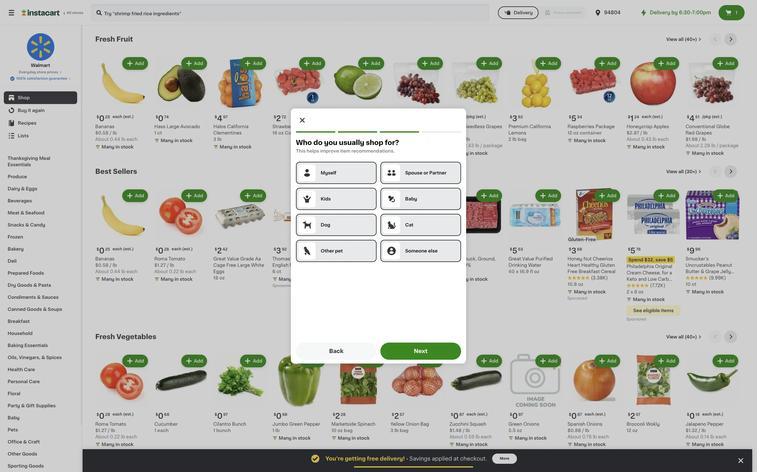 Task type: locate. For each thing, give the bounding box(es) containing it.
1 view all (40+) from the top
[[667, 37, 697, 42]]

free right cage
[[226, 263, 236, 268]]

1 vertical spatial free
[[226, 263, 236, 268]]

pet
[[335, 249, 343, 253]]

2 view all (40+) button from the top
[[664, 331, 704, 344]]

1 $5 from the left
[[372, 258, 378, 262]]

1 $0.25 each (estimated) element from the top
[[95, 112, 149, 124]]

goods down other goods link
[[29, 464, 44, 469]]

100% satisfaction guarantee button
[[10, 75, 71, 81]]

12 down broccoli
[[627, 429, 631, 433]]

$0.25 each (estimated) element for 2
[[95, 245, 149, 256]]

2 $ 0 25 from the top
[[97, 247, 110, 255]]

1 fresh from the top
[[95, 36, 115, 43]]

1 vertical spatial 72
[[459, 248, 464, 252]]

$ 2 57 up yellow
[[392, 413, 404, 420]]

fl
[[530, 270, 533, 274]]

great inside great value grade aa cage free large white eggs 18 oz
[[213, 257, 226, 261]]

2 for marketside spinach
[[335, 413, 340, 420]]

value inside great value purified drinking water 40 x 16.9 fl oz
[[522, 257, 534, 261]]

view inside popup button
[[667, 170, 678, 174]]

$5 for 5
[[667, 258, 673, 262]]

$ inside $ 5 34
[[569, 115, 571, 119]]

1 horizontal spatial sponsored badge image
[[568, 297, 587, 301]]

onions for green
[[524, 422, 540, 427]]

$1.32
[[686, 429, 698, 433]]

$ inside $ 0 67 each (est.)
[[569, 413, 571, 417]]

$0.25 each (estimated) element
[[95, 112, 149, 124], [95, 245, 149, 256]]

instacart logo image
[[22, 9, 60, 17]]

1 $ 0 68 from the left
[[156, 413, 169, 420]]

1 horizontal spatial great
[[509, 257, 521, 261]]

$ 1 24
[[628, 115, 639, 122]]

see eligible items
[[634, 309, 674, 313]]

2 save from the left
[[656, 258, 666, 262]]

$0.87 each (estimated) element
[[450, 410, 504, 421]]

1 horizontal spatial 4
[[690, 115, 695, 122]]

about inside the conventional globe red grapes $1.98 / lb about 2.28 lb / package
[[686, 144, 699, 148]]

0 horizontal spatial grapes
[[401, 131, 417, 135]]

0 vertical spatial (40+)
[[685, 37, 697, 42]]

97 for 0
[[223, 413, 228, 417]]

each inside $ 0 67 each (est.)
[[585, 413, 595, 417]]

original up for
[[655, 265, 672, 269]]

produce link
[[4, 171, 77, 183]]

96
[[695, 248, 701, 252]]

oils, vinegars, & spices link
[[4, 352, 77, 364]]

4 inside "element"
[[690, 115, 695, 122]]

2 seedless from the left
[[419, 124, 439, 129]]

0 vertical spatial bananas $0.58 / lb about 0.44 lb each
[[95, 124, 138, 142]]

2 bananas $0.58 / lb about 0.44 lb each from the top
[[95, 257, 138, 274]]

conventional
[[686, 124, 715, 129]]

bakery link
[[4, 243, 77, 255]]

12 inside broccoli wokly 12 oz
[[627, 429, 631, 433]]

0 horizontal spatial $ 0 28
[[97, 413, 110, 420]]

value up water at the bottom right of the page
[[522, 257, 534, 261]]

0 vertical spatial all
[[679, 37, 684, 42]]

red inside the conventional globe red grapes $1.98 / lb about 2.28 lb / package
[[686, 131, 695, 135]]

0 vertical spatial item carousel region
[[95, 33, 740, 160]]

breakfast down 'healthy'
[[579, 270, 600, 274]]

0 vertical spatial tomato
[[168, 257, 185, 261]]

save right "$20,"
[[360, 258, 371, 262]]

view all (40+) button down items
[[664, 331, 704, 344]]

$0.58 for 2
[[95, 263, 109, 268]]

1 horizontal spatial free
[[568, 270, 578, 274]]

dry goods & pasta
[[8, 283, 51, 288]]

2 california from the left
[[530, 124, 551, 129]]

package down globe
[[720, 144, 739, 148]]

other for other goods
[[8, 452, 21, 457]]

1 vertical spatial baby
[[8, 416, 20, 421]]

savings
[[410, 457, 431, 462]]

/pkg right 51
[[702, 115, 711, 119]]

2 /pkg from the left
[[702, 115, 711, 119]]

1 horizontal spatial 68
[[282, 413, 287, 417]]

sponsored badge image
[[272, 284, 292, 288], [568, 297, 587, 301], [627, 318, 646, 322]]

25 for 4
[[105, 115, 110, 119]]

harvest
[[400, 124, 418, 129]]

$ 3 92 for thomas' original english muffins
[[274, 247, 287, 255]]

1 vertical spatial bananas
[[95, 257, 114, 261]]

$5 right "$20,"
[[372, 258, 378, 262]]

& right meat
[[20, 211, 24, 215]]

x inside great value purified drinking water 40 x 16.9 fl oz
[[516, 270, 519, 274]]

/
[[110, 131, 112, 135], [640, 131, 642, 135], [463, 137, 465, 142], [403, 137, 405, 142], [699, 137, 701, 142], [481, 144, 482, 148], [419, 144, 420, 148], [717, 144, 719, 148], [110, 263, 112, 268], [167, 263, 169, 268], [108, 429, 110, 433], [463, 429, 465, 433], [582, 429, 584, 433], [699, 429, 701, 433]]

1 view from the top
[[667, 37, 677, 42]]

package inside 'sun harvest seedless red grapes $2.18 / lb about 2.4 lb / package'
[[422, 144, 441, 148]]

original up muffins
[[293, 257, 310, 261]]

oz down broccoli
[[633, 429, 638, 433]]

0 vertical spatial view
[[667, 37, 677, 42]]

add button
[[123, 58, 147, 69], [182, 58, 206, 69], [241, 58, 265, 69], [300, 58, 325, 69], [359, 58, 384, 69], [418, 58, 443, 69], [477, 58, 502, 69], [536, 58, 561, 69], [595, 58, 620, 69], [654, 58, 679, 69], [713, 58, 738, 69], [123, 190, 147, 202], [182, 190, 206, 202], [241, 190, 265, 202], [300, 190, 325, 202], [359, 190, 384, 202], [477, 190, 502, 202], [536, 190, 561, 202], [595, 190, 620, 202], [654, 190, 679, 202], [713, 190, 738, 202], [123, 356, 147, 367], [182, 356, 206, 367], [241, 356, 265, 367], [300, 356, 325, 367], [359, 356, 384, 367], [418, 356, 443, 367], [477, 356, 502, 367], [536, 356, 561, 367], [595, 356, 620, 367], [654, 356, 679, 367], [713, 356, 738, 367]]

97 inside $ 4 97
[[223, 115, 228, 119]]

1 horizontal spatial red
[[686, 131, 695, 135]]

main content containing 0
[[83, 25, 752, 473]]

0.22 for left "$0.28 each (estimated)" element
[[110, 435, 120, 440]]

baby down party
[[8, 416, 20, 421]]

2 down lemons at top right
[[509, 137, 511, 142]]

0 horizontal spatial 68
[[164, 413, 169, 417]]

10 inside marketside spinach 10 oz bag
[[331, 429, 337, 433]]

save for 3
[[360, 258, 371, 262]]

0 vertical spatial eggs
[[26, 187, 37, 191]]

& down uncrustables
[[701, 270, 705, 274]]

1 save from the left
[[360, 258, 371, 262]]

$1.98 for grapes
[[686, 137, 698, 142]]

1 onions from the left
[[524, 422, 540, 427]]

4 left 51
[[690, 115, 695, 122]]

$ 0 68 up jumbo
[[274, 413, 287, 420]]

0.44
[[110, 137, 120, 142], [110, 270, 120, 274]]

12 for raspberries package 12 oz container
[[568, 131, 572, 135]]

in
[[175, 138, 179, 143], [352, 138, 356, 143], [588, 138, 592, 143], [116, 145, 120, 149], [234, 145, 238, 149], [647, 145, 651, 149], [470, 151, 474, 156], [706, 151, 710, 156], [116, 277, 120, 282], [175, 277, 179, 282], [293, 277, 297, 282], [470, 277, 474, 282], [588, 290, 592, 294], [706, 290, 710, 294], [647, 298, 651, 302], [293, 436, 297, 441], [352, 436, 356, 441], [529, 436, 533, 441], [116, 443, 120, 447], [470, 443, 474, 447], [588, 443, 592, 447], [706, 443, 710, 447]]

$ inside $ 2 28
[[333, 413, 335, 417]]

seedless
[[464, 124, 485, 129], [419, 124, 439, 129]]

oz right 16
[[278, 131, 284, 135]]

0 horizontal spatial pepper
[[304, 422, 320, 427]]

grapes inside the conventional globe red grapes $1.98 / lb about 2.28 lb / package
[[696, 131, 712, 135]]

2 57 from the left
[[400, 413, 404, 417]]

ct right 6
[[277, 270, 281, 274]]

x left 8
[[631, 290, 633, 294]]

0 vertical spatial breakfast
[[579, 270, 600, 274]]

2 for great value grade aa cage free large white eggs
[[217, 247, 222, 255]]

18 for 22
[[405, 248, 409, 252]]

view down delivery by 6:30-7:00pm link
[[667, 37, 677, 42]]

cage
[[213, 263, 225, 268]]

72 up the beef
[[459, 248, 464, 252]]

about inside "jalapeno pepper $1.32 / lb about 0.14 lb each"
[[686, 435, 699, 440]]

essentials down the 'thanksgiving'
[[8, 163, 31, 167]]

0 vertical spatial baby
[[405, 197, 417, 201]]

view down items
[[667, 335, 677, 340]]

18 down cage
[[213, 276, 218, 280]]

3 package from the left
[[720, 144, 739, 148]]

grape
[[706, 270, 719, 274]]

gift
[[26, 404, 35, 408]]

beef chuck, ground, 80%/20%
[[450, 257, 496, 268]]

1 $ 0 97 from the left
[[215, 413, 228, 420]]

large
[[167, 124, 179, 129], [237, 263, 250, 268]]

sellers
[[113, 168, 137, 175]]

1 horizontal spatial 28
[[164, 248, 169, 252]]

health care
[[8, 368, 35, 372]]

& inside smucker's uncrustables peanut butter & grape jelly sandwich
[[701, 270, 705, 274]]

10 down marketside
[[331, 429, 337, 433]]

1 horizontal spatial 5
[[571, 115, 577, 122]]

bag inside yellow onion bag 3 lb bag
[[420, 422, 429, 427]]

1 vertical spatial $ 3 92
[[274, 247, 287, 255]]

1 vertical spatial eggs
[[213, 270, 225, 274]]

0 horizontal spatial great
[[213, 257, 226, 261]]

0 horizontal spatial large
[[167, 124, 179, 129]]

97 up halos
[[223, 115, 228, 119]]

walmart
[[31, 63, 50, 68]]

0 vertical spatial $ 0 25
[[97, 115, 110, 122]]

value
[[227, 257, 239, 261], [522, 257, 534, 261]]

other down office at bottom
[[8, 452, 21, 457]]

package
[[483, 144, 503, 148], [422, 144, 441, 148], [720, 144, 739, 148]]

grapes down the conventional at right top
[[696, 131, 712, 135]]

$ 3 88
[[333, 247, 346, 255]]

view all (40+) down delivery by 6:30-7:00pm
[[667, 37, 697, 42]]

0 horizontal spatial bag
[[344, 429, 353, 433]]

premium california lemons 2 lb bag
[[509, 124, 551, 142]]

value for 2
[[227, 257, 239, 261]]

0 horizontal spatial ct
[[157, 131, 162, 135]]

green inside green seedless grapes bag $1.98 / lb about 2.43 lb / package many in stock
[[450, 124, 463, 129]]

2 all from the top
[[679, 170, 684, 174]]

0 vertical spatial 18
[[405, 248, 409, 252]]

oz inside 'green onions 5.5 oz'
[[517, 429, 522, 433]]

oz right 5.5 on the right bottom
[[517, 429, 522, 433]]

0 horizontal spatial /pkg
[[466, 115, 475, 119]]

free down the heart
[[568, 270, 578, 274]]

0 horizontal spatial original
[[293, 257, 310, 261]]

$ 5 63
[[510, 247, 523, 255]]

canned
[[8, 307, 26, 312]]

1 california from the left
[[227, 124, 249, 129]]

x right 40
[[516, 270, 519, 274]]

$1.98 inside the conventional globe red grapes $1.98 / lb about 2.28 lb / package
[[686, 137, 698, 142]]

2 4 from the left
[[690, 115, 695, 122]]

1 horizontal spatial 0.22
[[169, 270, 179, 274]]

2 spend from the left
[[629, 258, 643, 262]]

0 horizontal spatial bag
[[420, 422, 429, 427]]

$ inside $ 4 97
[[215, 115, 217, 119]]

view all (40+) for 0
[[667, 335, 697, 340]]

package inside green seedless grapes bag $1.98 / lb about 2.43 lb / package many in stock
[[483, 144, 503, 148]]

eggs down produce link
[[26, 187, 37, 191]]

0 horizontal spatial 57
[[400, 413, 404, 417]]

1 vertical spatial (40+)
[[685, 335, 697, 340]]

2 up yellow
[[394, 413, 399, 420]]

product group containing 9
[[686, 188, 740, 297]]

$0.67 each (estimated) element
[[568, 410, 622, 421]]

goods for dry
[[17, 283, 32, 288]]

0 vertical spatial fresh
[[95, 36, 115, 43]]

57 for broccoli
[[636, 413, 641, 417]]

18 inside $ 22 18
[[405, 248, 409, 252]]

original
[[293, 257, 310, 261], [655, 265, 672, 269]]

1 vertical spatial ct
[[277, 270, 281, 274]]

view all (40+) button down 6:30-
[[664, 33, 704, 46]]

1 vertical spatial original
[[655, 265, 672, 269]]

97 up 'green onions 5.5 oz'
[[518, 413, 523, 417]]

ct inside hass large avocado 1 ct
[[157, 131, 162, 135]]

1 vertical spatial tomato
[[109, 422, 126, 427]]

1 bananas from the top
[[95, 124, 114, 129]]

craft
[[28, 440, 40, 445]]

lb inside jumbo green pepper 1 lb
[[275, 429, 280, 433]]

25 for 2
[[105, 248, 110, 252]]

2 for yellow onion bag
[[394, 413, 399, 420]]

each (est.)
[[113, 115, 134, 119], [642, 115, 663, 119], [113, 247, 134, 251], [172, 247, 193, 251], [113, 413, 134, 417], [467, 413, 488, 417]]

18 inside great value grade aa cage free large white eggs 18 oz
[[213, 276, 218, 280]]

onions inside spanish onions $0.88 / lb about 0.76 lb each
[[587, 422, 603, 427]]

0 vertical spatial $ 0 28
[[156, 247, 169, 255]]

1 horizontal spatial roma
[[154, 257, 167, 261]]

grapes
[[486, 124, 502, 129], [401, 131, 417, 135], [696, 131, 712, 135]]

2 item carousel region from the top
[[95, 165, 740, 326]]

item
[[340, 149, 350, 153]]

0 horizontal spatial value
[[227, 257, 239, 261]]

item carousel region
[[95, 33, 740, 160], [95, 165, 740, 326], [95, 331, 740, 453]]

57
[[636, 413, 641, 417], [400, 413, 404, 417]]

0 horizontal spatial roma tomato $1.27 / lb about 0.22 lb each
[[95, 422, 137, 440]]

2 /pkg (est.) from the left
[[702, 115, 722, 119]]

1 value from the left
[[227, 257, 239, 261]]

2 $0.58 from the top
[[95, 263, 109, 268]]

each inside $ 0 18 each (est.)
[[702, 413, 712, 417]]

(30+)
[[685, 170, 697, 174]]

red down the conventional at right top
[[686, 131, 695, 135]]

3 inside halos california clementines 3 lb
[[213, 137, 216, 142]]

0 horizontal spatial save
[[360, 258, 371, 262]]

2 $ 0 97 from the left
[[510, 413, 523, 420]]

2 horizontal spatial green
[[509, 422, 522, 427]]

pepper down $0.18 each (estimated) element
[[708, 422, 724, 427]]

0 horizontal spatial $ 3 92
[[274, 247, 287, 255]]

large down grade
[[237, 263, 250, 268]]

bananas for 2
[[95, 257, 114, 261]]

1 horizontal spatial onions
[[587, 422, 603, 427]]

california up clementines
[[227, 124, 249, 129]]

california inside halos california clementines 3 lb
[[227, 124, 249, 129]]

baby up cat
[[405, 197, 417, 201]]

0 vertical spatial 92
[[518, 115, 523, 119]]

5 for $ 5 76
[[631, 247, 636, 255]]

1 4 from the left
[[217, 115, 222, 122]]

1 great from the left
[[213, 257, 226, 261]]

(3.38k)
[[591, 276, 608, 280]]

delivery inside button
[[514, 10, 533, 15]]

24
[[634, 115, 639, 119]]

2 up broccoli
[[631, 413, 635, 420]]

68 for honey nut cheerios heart healthy gluten free breakfast cereal
[[577, 248, 582, 252]]

bag inside yellow onion bag 3 lb bag
[[400, 429, 409, 433]]

0 vertical spatial 12
[[568, 131, 572, 135]]

1 $0.58 from the top
[[95, 131, 109, 135]]

3 up thomas'
[[276, 247, 281, 255]]

getting
[[345, 457, 366, 462]]

care inside personal care "link"
[[29, 380, 40, 384]]

2 great from the left
[[509, 257, 521, 261]]

$ 3 92 up premium
[[510, 115, 523, 122]]

0 horizontal spatial 4
[[217, 115, 222, 122]]

2 $ 0 68 from the left
[[274, 413, 287, 420]]

2 pepper from the left
[[708, 422, 724, 427]]

other
[[321, 249, 334, 253], [8, 452, 21, 457]]

bounty
[[391, 257, 407, 261]]

spend $20, save $5
[[333, 258, 378, 262]]

oz down "raspberries" at the right top of the page
[[574, 131, 579, 135]]

0 horizontal spatial 72
[[282, 115, 286, 119]]

92 up thomas'
[[282, 248, 287, 252]]

12 for broccoli wokly 12 oz
[[627, 429, 631, 433]]

goods down prepared foods
[[17, 283, 32, 288]]

6
[[272, 270, 275, 274]]

1 horizontal spatial spend
[[629, 258, 643, 262]]

1 (40+) from the top
[[685, 37, 697, 42]]

2 view all (40+) from the top
[[667, 335, 697, 340]]

pepper left marketside
[[304, 422, 320, 427]]

product group
[[95, 56, 149, 151], [154, 56, 208, 145], [213, 56, 267, 151], [272, 56, 326, 136], [331, 56, 385, 145], [391, 56, 445, 158], [450, 56, 504, 158], [509, 56, 563, 143], [568, 56, 622, 145], [627, 56, 681, 151], [686, 56, 740, 158], [95, 188, 149, 284], [154, 188, 208, 284], [213, 188, 267, 281], [272, 188, 326, 290], [331, 188, 385, 317], [391, 188, 445, 290], [450, 188, 504, 284], [509, 188, 563, 275], [568, 188, 622, 302], [627, 188, 681, 323], [686, 188, 740, 297], [95, 354, 149, 449], [154, 354, 208, 434], [213, 354, 267, 434], [272, 354, 326, 443], [331, 354, 385, 443], [391, 354, 445, 434], [450, 354, 504, 449], [509, 354, 563, 443], [568, 354, 622, 449], [627, 354, 681, 434], [686, 354, 740, 449]]

original inside thomas' original english muffins 6 ct
[[293, 257, 310, 261]]

personal
[[8, 380, 28, 384]]

0 horizontal spatial other
[[8, 452, 21, 457]]

(40+)
[[685, 37, 697, 42], [685, 335, 697, 340]]

2 (40+) from the top
[[685, 335, 697, 340]]

oz right 8
[[639, 290, 644, 294]]

all for 5
[[679, 170, 684, 174]]

$ inside $ 0 87
[[451, 413, 453, 417]]

$ inside $ 3 88
[[333, 248, 335, 252]]

0 horizontal spatial x
[[516, 270, 519, 274]]

0 horizontal spatial green
[[289, 422, 303, 427]]

$0.28 each (estimated) element
[[154, 245, 208, 256], [95, 410, 149, 421]]

oz inside great value grade aa cage free large white eggs 18 oz
[[219, 276, 225, 280]]

1 horizontal spatial california
[[530, 124, 551, 129]]

2 fresh from the top
[[95, 334, 115, 340]]

pets
[[8, 428, 18, 433]]

/pkg (est.) up green seedless grapes bag $1.98 / lb about 2.43 lb / package many in stock
[[466, 115, 486, 119]]

1 vertical spatial 12
[[627, 429, 631, 433]]

yellow
[[391, 422, 405, 427]]

57 up broccoli
[[636, 413, 641, 417]]

1 horizontal spatial pepper
[[708, 422, 724, 427]]

68 inside the $ 3 68
[[577, 248, 582, 252]]

0 vertical spatial bananas
[[95, 124, 114, 129]]

1 vertical spatial $0.25 each (estimated) element
[[95, 245, 149, 256]]

4 up halos
[[217, 115, 222, 122]]

$ 0 25 for 2
[[97, 247, 110, 255]]

bag for 3
[[518, 137, 527, 142]]

1 package from the left
[[483, 144, 503, 148]]

(est.) inside $ 0 18 each (est.)
[[713, 413, 724, 417]]

2 $5 from the left
[[667, 258, 673, 262]]

0 vertical spatial 0.22
[[169, 270, 179, 274]]

1 vertical spatial $ 0 28
[[97, 413, 110, 420]]

package inside the conventional globe red grapes $1.98 / lb about 2.28 lb / package
[[720, 144, 739, 148]]

3 view from the top
[[667, 335, 677, 340]]

essentials up the oils, vinegars, & spices
[[24, 344, 48, 348]]

/ inside zucchini squash $1.48 / lb about 0.59 lb each
[[463, 429, 465, 433]]

0 horizontal spatial $1.98
[[450, 137, 462, 142]]

oz down cage
[[219, 276, 225, 280]]

bananas for 4
[[95, 124, 114, 129]]

thomas' original english muffins 6 ct
[[272, 257, 310, 274]]

$32,
[[645, 258, 655, 262]]

grapes left premium
[[486, 124, 502, 129]]

1 25 from the top
[[105, 115, 110, 119]]

5
[[571, 115, 577, 122], [512, 247, 517, 255], [631, 247, 636, 255]]

1 vertical spatial 10
[[331, 429, 337, 433]]

2 0.44 from the top
[[110, 270, 120, 274]]

0 vertical spatial ct
[[157, 131, 162, 135]]

1 vertical spatial 0.22
[[110, 435, 120, 440]]

$1.98 inside green seedless grapes bag $1.98 / lb about 2.43 lb / package many in stock
[[450, 137, 462, 142]]

1 horizontal spatial eggs
[[213, 270, 225, 274]]

1 horizontal spatial x
[[631, 290, 633, 294]]

sponsored badge image down the see
[[627, 318, 646, 322]]

sporting goods
[[8, 464, 44, 469]]

1 pepper from the left
[[304, 422, 320, 427]]

bag inside premium california lemons 2 lb bag
[[518, 137, 527, 142]]

bag inside green seedless grapes bag $1.98 / lb about 2.43 lb / package many in stock
[[450, 131, 458, 135]]

1 seedless from the left
[[464, 124, 485, 129]]

$ inside the $ 3 68
[[569, 248, 571, 252]]

2 bananas from the top
[[95, 257, 114, 261]]

28 inside $ 2 28
[[341, 413, 346, 417]]

each inside spanish onions $0.88 / lb about 0.76 lb each
[[598, 435, 609, 440]]

2 vertical spatial ct
[[692, 282, 697, 287]]

1 horizontal spatial 57
[[636, 413, 641, 417]]

3 item carousel region from the top
[[95, 331, 740, 453]]

other left 'pet'
[[321, 249, 334, 253]]

0.44 for 2
[[110, 270, 120, 274]]

1 0.44 from the top
[[110, 137, 120, 142]]

0 horizontal spatial breakfast
[[8, 320, 30, 324]]

5 for $ 5 63
[[512, 247, 517, 255]]

spanish onions $0.88 / lb about 0.76 lb each
[[568, 422, 609, 440]]

each inside cucumber 1 each
[[157, 429, 169, 433]]

1 horizontal spatial $5
[[667, 258, 673, 262]]

2 onions from the left
[[587, 422, 603, 427]]

office & craft
[[8, 440, 40, 445]]

0 horizontal spatial baby
[[8, 416, 20, 421]]

$ 0 97 up cilantro
[[215, 413, 228, 420]]

1 vertical spatial 18
[[213, 276, 218, 280]]

& left pasta
[[33, 283, 37, 288]]

92 for premium california lemons
[[518, 115, 523, 119]]

1 /pkg (est.) from the left
[[466, 115, 486, 119]]

care for personal care
[[29, 380, 40, 384]]

57 up yellow
[[400, 413, 404, 417]]

fresh vegetables
[[95, 334, 156, 340]]

goods inside "link"
[[17, 283, 32, 288]]

$ inside $ 4 51
[[687, 115, 690, 119]]

$4.51 per package (estimated) element
[[686, 112, 740, 124]]

2 package from the left
[[422, 144, 441, 148]]

other inside add your shopping preferences element
[[321, 249, 334, 253]]

0 vertical spatial sponsored badge image
[[272, 284, 292, 288]]

92
[[518, 115, 523, 119], [282, 248, 287, 252]]

1 vertical spatial fresh
[[95, 334, 115, 340]]

about
[[95, 137, 109, 142], [627, 137, 640, 142], [450, 144, 463, 148], [391, 144, 404, 148], [686, 144, 699, 148], [95, 270, 109, 274], [154, 270, 168, 274], [95, 435, 109, 440], [450, 435, 463, 440], [568, 435, 581, 440], [686, 435, 699, 440]]

meat
[[8, 211, 19, 215]]

$ 3 92 for premium california lemons
[[510, 115, 523, 122]]

2 $1.98 from the left
[[686, 137, 698, 142]]

4 for $ 4 97
[[217, 115, 222, 122]]

1 bananas $0.58 / lb about 0.44 lb each from the top
[[95, 124, 138, 142]]

save right $32,
[[656, 258, 666, 262]]

3 down halos
[[213, 137, 216, 142]]

2 $ 2 57 from the left
[[392, 413, 404, 420]]

2 up marketside
[[335, 413, 340, 420]]

all inside popup button
[[679, 170, 684, 174]]

about inside 'sun harvest seedless red grapes $2.18 / lb about 2.4 lb / package'
[[391, 144, 404, 148]]

$ 9 96
[[687, 247, 701, 255]]

0.22 for "$0.28 each (estimated)" element to the right
[[169, 270, 179, 274]]

fresh
[[95, 36, 115, 43], [95, 334, 115, 340]]

red down the sun
[[391, 131, 400, 135]]

0 horizontal spatial tomato
[[109, 422, 126, 427]]

2 25 from the top
[[105, 248, 110, 252]]

3 all from the top
[[679, 335, 684, 340]]

3 down yellow
[[391, 429, 393, 433]]

2 horizontal spatial 18
[[696, 413, 700, 417]]

spend down 'pet'
[[333, 258, 348, 262]]

$ 2 57 for yellow
[[392, 413, 404, 420]]

2 value from the left
[[522, 257, 534, 261]]

thomas'
[[272, 257, 292, 261]]

2 vertical spatial all
[[679, 335, 684, 340]]

floral
[[8, 392, 20, 396]]

at
[[454, 457, 459, 462]]

$ 0 68 up cucumber
[[156, 413, 169, 420]]

2 red from the left
[[686, 131, 695, 135]]

seedless up 2.43
[[464, 124, 485, 129]]

stock inside green seedless grapes bag $1.98 / lb about 2.43 lb / package many in stock
[[475, 151, 488, 156]]

1 $1.98 from the left
[[450, 137, 462, 142]]

bakery
[[8, 247, 24, 252]]

purified
[[536, 257, 553, 261]]

10
[[686, 282, 691, 287], [331, 429, 337, 433]]

18 inside $ 0 18 each (est.)
[[696, 413, 700, 417]]

1 vertical spatial bananas $0.58 / lb about 0.44 lb each
[[95, 257, 138, 274]]

72 up 'strawberries'
[[282, 115, 286, 119]]

$ 3 92 up thomas'
[[274, 247, 287, 255]]

goods down condiments & sauces
[[27, 307, 42, 312]]

12
[[568, 131, 572, 135], [627, 429, 631, 433]]

2 view from the top
[[667, 170, 678, 174]]

other goods link
[[4, 449, 77, 461]]

california right premium
[[530, 124, 551, 129]]

2 $0.25 each (estimated) element from the top
[[95, 245, 149, 256]]

68 for cucumber
[[164, 413, 169, 417]]

fresh left vegetables
[[95, 334, 115, 340]]

treatment tracker modal dialog
[[83, 450, 752, 473]]

5 left 63
[[512, 247, 517, 255]]

eggs down cage
[[213, 270, 225, 274]]

great for 5
[[509, 257, 521, 261]]

1 horizontal spatial $ 0 28
[[156, 247, 169, 255]]

green seedless grapes bag $1.98 / lb about 2.43 lb / package many in stock
[[450, 124, 503, 156]]

68 down gluten-free
[[577, 248, 582, 252]]

grapes down 'harvest'
[[401, 131, 417, 135]]

grapes inside green seedless grapes bag $1.98 / lb about 2.43 lb / package many in stock
[[486, 124, 502, 129]]

1
[[736, 10, 738, 15], [631, 115, 634, 122], [154, 131, 156, 135], [331, 131, 333, 135], [154, 429, 156, 433], [213, 429, 215, 433], [272, 429, 274, 433]]

view left (30+)
[[667, 170, 678, 174]]

green for green seedless grapes bag $1.98 / lb about 2.43 lb / package many in stock
[[450, 124, 463, 129]]

2 horizontal spatial grapes
[[696, 131, 712, 135]]

2 vertical spatial item carousel region
[[95, 331, 740, 453]]

1 view all (40+) button from the top
[[664, 33, 704, 46]]

0.44 for 4
[[110, 137, 120, 142]]

ct down hass
[[157, 131, 162, 135]]

0 horizontal spatial $ 0 68
[[156, 413, 169, 420]]

1 vertical spatial view all (40+) button
[[664, 331, 704, 344]]

92 up premium
[[518, 115, 523, 119]]

jumbo green pepper 1 lb
[[272, 422, 320, 433]]

meat & seafood link
[[4, 207, 77, 219]]

3 for honey nut cheerios heart healthy gluten free breakfast cereal
[[571, 247, 576, 255]]

bananas $0.58 / lb about 0.44 lb each for 2
[[95, 257, 138, 274]]

68 up cucumber
[[164, 413, 169, 417]]

free inside great value grade aa cage free large white eggs 18 oz
[[226, 263, 236, 268]]

10 down sandwich
[[686, 282, 691, 287]]

pets link
[[4, 424, 77, 436]]

you're
[[326, 457, 344, 462]]

57 for yellow
[[400, 413, 404, 417]]

0 horizontal spatial spend
[[333, 258, 348, 262]]

package right 2.4
[[422, 144, 441, 148]]

$1.98
[[450, 137, 462, 142], [686, 137, 698, 142]]

1 vertical spatial 92
[[282, 248, 287, 252]]

1 red from the left
[[391, 131, 400, 135]]

None search field
[[91, 4, 490, 22]]

1 spend from the left
[[333, 258, 348, 262]]

3 inside yellow onion bag 3 lb bag
[[391, 429, 393, 433]]

usually
[[339, 139, 364, 146]]

main content
[[83, 25, 752, 473]]

1 $ 2 57 from the left
[[628, 413, 641, 420]]

halos
[[213, 124, 226, 129]]

spend up philadelphia
[[629, 258, 643, 262]]

large down 74
[[167, 124, 179, 129]]

value inside great value grade aa cage free large white eggs 18 oz
[[227, 257, 239, 261]]

1 horizontal spatial baby
[[405, 197, 417, 201]]

1 57 from the left
[[636, 413, 641, 417]]

$ 0 68 for cucumber
[[156, 413, 169, 420]]

100% satisfaction guarantee
[[16, 77, 67, 80]]

$ 2 57 up broccoli
[[628, 413, 641, 420]]

0 horizontal spatial eggs
[[26, 187, 37, 191]]

care up the floral link
[[29, 380, 40, 384]]

1 $ 0 25 from the top
[[97, 115, 110, 122]]

see
[[634, 309, 642, 313]]

philadelphia
[[627, 265, 654, 269]]

peanut
[[717, 263, 732, 268]]

1 vertical spatial large
[[237, 263, 250, 268]]

$ inside $ 2 42
[[215, 248, 217, 252]]

3 for thomas' original english muffins
[[276, 247, 281, 255]]

view all (30+)
[[667, 170, 697, 174]]

spend for 3
[[333, 258, 348, 262]]

oz down marketside
[[338, 429, 343, 433]]

1 all from the top
[[679, 37, 684, 42]]

size
[[429, 257, 438, 261]]

bag inside marketside spinach 10 oz bag
[[344, 429, 353, 433]]

2 horizontal spatial 68
[[577, 248, 582, 252]]

delivery for delivery
[[514, 10, 533, 15]]

1 vertical spatial 25
[[105, 248, 110, 252]]

0 vertical spatial view all (40+)
[[667, 37, 697, 42]]

$ inside $ 22 18
[[392, 248, 394, 252]]

free up nut
[[586, 238, 596, 242]]

bunch
[[216, 429, 231, 433]]

broccoli
[[627, 422, 645, 427]]

california inside premium california lemons 2 lb bag
[[530, 124, 551, 129]]

jalapeno pepper $1.32 / lb about 0.14 lb each
[[686, 422, 727, 440]]

1 horizontal spatial other
[[321, 249, 334, 253]]

sponsored badge image down 6
[[272, 284, 292, 288]]

/pkg (est.) right 51
[[702, 115, 722, 119]]



Task type: describe. For each thing, give the bounding box(es) containing it.
strawberries 16 oz container
[[272, 124, 308, 135]]

beverages
[[8, 199, 32, 203]]

ct inside product group
[[692, 282, 697, 287]]

cilantro bunch 1 bunch
[[213, 422, 246, 433]]

essentials inside thanksgiving meal essentials
[[8, 163, 31, 167]]

delivery by 6:30-7:00pm
[[650, 10, 711, 15]]

eggs inside great value grade aa cage free large white eggs 18 oz
[[213, 270, 225, 274]]

$1.24 each (estimated) element
[[627, 112, 681, 124]]

free
[[367, 457, 379, 462]]

product group containing 22
[[391, 188, 445, 290]]

free inside honey nut cheerios heart healthy gluten free breakfast cereal
[[568, 270, 578, 274]]

1 horizontal spatial $0.28 each (estimated) element
[[154, 245, 208, 256]]

about inside honeycrisp apples $2.87 / lb about 0.43 lb each
[[627, 137, 640, 142]]

each (est.) inside $0.87 each (estimated) element
[[467, 413, 488, 417]]

40
[[509, 270, 515, 274]]

recipes
[[18, 121, 36, 125]]

about inside green seedless grapes bag $1.98 / lb about 2.43 lb / package many in stock
[[450, 144, 463, 148]]

seedless inside 'sun harvest seedless red grapes $2.18 / lb about 2.4 lb / package'
[[419, 124, 439, 129]]

care for health care
[[24, 368, 35, 372]]

meat & seafood
[[8, 211, 44, 215]]

(9.99k)
[[709, 276, 726, 280]]

pepper inside "jalapeno pepper $1.32 / lb about 0.14 lb each"
[[708, 422, 724, 427]]

& inside "link"
[[33, 283, 37, 288]]

for
[[662, 271, 668, 275]]

oz inside broccoli wokly 12 oz
[[633, 429, 638, 433]]

deli link
[[4, 255, 77, 267]]

sporting goods link
[[4, 461, 77, 473]]

seafood
[[25, 211, 44, 215]]

thanksgiving meal essentials link
[[4, 152, 77, 171]]

2 for broccoli wokly
[[631, 413, 635, 420]]

$0.25 each (estimated) element for 4
[[95, 112, 149, 124]]

ct inside thomas' original english muffins 6 ct
[[277, 270, 281, 274]]

4 for $ 4 51
[[690, 115, 695, 122]]

each inside honeycrisp apples $2.87 / lb about 0.43 lb each
[[658, 137, 669, 142]]

(est.) inside the $4.51 per package (estimated) "element"
[[712, 115, 722, 119]]

lb inside halos california clementines 3 lb
[[217, 137, 222, 142]]

globe
[[717, 124, 730, 129]]

each (est.) inside the $1.24 each (estimated) element
[[642, 115, 663, 119]]

1 vertical spatial breakfast
[[8, 320, 30, 324]]

oz inside great value purified drinking water 40 x 16.9 fl oz
[[534, 270, 540, 274]]

fresh for 0
[[95, 334, 115, 340]]

seedless inside green seedless grapes bag $1.98 / lb about 2.43 lb / package many in stock
[[464, 124, 485, 129]]

in inside green seedless grapes bag $1.98 / lb about 2.43 lb / package many in stock
[[470, 151, 474, 156]]

lifestyle
[[627, 284, 646, 288]]

personal care link
[[4, 376, 77, 388]]

$ 3 68
[[569, 247, 582, 255]]

& left spices
[[41, 356, 45, 360]]

honeycrisp
[[627, 124, 653, 129]]

guarantee
[[49, 77, 67, 80]]

$0.18 each (estimated) element
[[686, 410, 740, 421]]

each inside "jalapeno pepper $1.32 / lb about 0.14 lb each"
[[716, 435, 727, 440]]

97 for 2
[[223, 115, 228, 119]]

raspberries package 12 oz container
[[568, 124, 615, 135]]

oz inside strawberries 16 oz container
[[278, 131, 284, 135]]

(40+) for 4
[[685, 37, 697, 42]]

other for other pet
[[321, 249, 334, 253]]

$ inside $ 5 63
[[510, 248, 512, 252]]

package
[[596, 124, 615, 129]]

0 vertical spatial roma tomato $1.27 / lb about 0.22 lb each
[[154, 257, 196, 274]]

$ inside $ 0 74
[[156, 115, 158, 119]]

• savings applied at checkout.
[[406, 457, 487, 462]]

lists link
[[4, 130, 77, 142]]

low
[[648, 277, 657, 282]]

party & gift supplies link
[[4, 400, 77, 412]]

$ 22 18
[[392, 247, 409, 255]]

2 for strawberries
[[276, 115, 281, 122]]

thanksgiving meal essentials
[[8, 156, 50, 167]]

recommendations.
[[352, 149, 395, 153]]

22
[[394, 247, 404, 255]]

(7.72k)
[[650, 284, 666, 288]]

california for halos california clementines 3 lb
[[227, 124, 249, 129]]

/ inside honeycrisp apples $2.87 / lb about 0.43 lb each
[[640, 131, 642, 135]]

10.8 oz
[[568, 282, 583, 287]]

fresh for 4
[[95, 36, 115, 43]]

$ inside $ 0 18 each (est.)
[[687, 413, 690, 417]]

white
[[251, 263, 264, 268]]

1 vertical spatial $1.27
[[95, 429, 107, 433]]

deli
[[8, 259, 17, 264]]

68 for jumbo green pepper
[[282, 413, 287, 417]]

lb inside premium california lemons 2 lb bag
[[513, 137, 517, 142]]

delivery by 6:30-7:00pm link
[[640, 9, 711, 17]]

0 vertical spatial roma
[[154, 257, 167, 261]]

pasta
[[38, 283, 51, 288]]

walmart logo image
[[27, 33, 54, 61]]

$ 0 67 each (est.)
[[569, 413, 606, 420]]

baking essentials link
[[4, 340, 77, 352]]

about inside spanish onions $0.88 / lb about 0.76 lb each
[[568, 435, 581, 440]]

sun
[[391, 124, 399, 129]]

prepared foods link
[[4, 267, 77, 280]]

0 vertical spatial 10
[[686, 282, 691, 287]]

$ 0 97 for green onions
[[510, 413, 523, 420]]

bag for 2
[[400, 429, 409, 433]]

spinach
[[358, 422, 376, 427]]

oils, vinegars, & spices
[[8, 356, 62, 360]]

/ inside "jalapeno pepper $1.32 / lb about 0.14 lb each"
[[699, 429, 701, 433]]

& left craft
[[23, 440, 27, 445]]

grapes inside 'sun harvest seedless red grapes $2.18 / lb about 2.4 lb / package'
[[401, 131, 417, 135]]

buy it again link
[[4, 104, 77, 117]]

breakfast inside honey nut cheerios heart healthy gluten free breakfast cereal
[[579, 270, 600, 274]]

sponsored badge image for $ 3 92
[[272, 284, 292, 288]]

$ 0 25 for 4
[[97, 115, 110, 122]]

(est.) inside $0.87 each (estimated) element
[[477, 413, 488, 417]]

0 horizontal spatial $0.28 each (estimated) element
[[95, 410, 149, 421]]

72 inside $ 2 72
[[282, 115, 286, 119]]

everyday
[[19, 71, 36, 74]]

service type group
[[498, 6, 587, 19]]

2 inside premium california lemons 2 lb bag
[[509, 137, 511, 142]]

jelly
[[721, 270, 731, 274]]

2 left 8
[[627, 290, 630, 294]]

value for 5
[[522, 257, 534, 261]]

foods
[[30, 271, 44, 276]]

great for 2
[[213, 257, 226, 261]]

all for 1
[[679, 37, 684, 42]]

honey nut cheerios heart healthy gluten free breakfast cereal
[[568, 257, 616, 274]]

/pkg inside the $4.51 per package (estimated) "element"
[[702, 115, 711, 119]]

18 for 0
[[696, 413, 700, 417]]

& left gift
[[21, 404, 25, 408]]

select-
[[408, 257, 424, 261]]

items
[[661, 309, 674, 313]]

1 inside cucumber 1 each
[[154, 429, 156, 433]]

1 horizontal spatial 72
[[459, 248, 464, 252]]

$0.58 for 4
[[95, 131, 109, 135]]

personal care
[[8, 380, 40, 384]]

1 vertical spatial essentials
[[24, 344, 48, 348]]

marketside spinach 10 oz bag
[[331, 422, 376, 433]]

view for 5
[[667, 170, 678, 174]]

marketside
[[331, 422, 356, 427]]

1 inside button
[[736, 10, 738, 15]]

1 /pkg from the left
[[466, 115, 475, 119]]

snacks & candy
[[8, 223, 45, 227]]

container
[[285, 131, 308, 135]]

canned goods & soups
[[8, 307, 62, 312]]

green inside jumbo green pepper 1 lb
[[289, 422, 303, 427]]

california for premium california lemons 2 lb bag
[[530, 124, 551, 129]]

0 vertical spatial free
[[586, 238, 596, 242]]

save for 5
[[656, 258, 666, 262]]

dairy & eggs link
[[4, 183, 77, 195]]

spouse
[[405, 171, 423, 175]]

/pkg (est.) inside the $4.51 per package (estimated) "element"
[[702, 115, 722, 119]]

someone else
[[405, 249, 438, 253]]

$ 0 68 for jumbo green pepper
[[274, 413, 287, 420]]

store
[[37, 71, 46, 74]]

1 item carousel region from the top
[[95, 33, 740, 160]]

delivery for delivery by 6:30-7:00pm
[[650, 10, 671, 15]]

3 for premium california lemons
[[512, 115, 517, 122]]

view all (40+) button for 4
[[664, 33, 704, 46]]

fresh fruit
[[95, 36, 133, 43]]

delivery!
[[380, 457, 405, 462]]

avocado
[[180, 124, 200, 129]]

6:30-
[[679, 10, 692, 15]]

$ inside $ 1 24
[[628, 115, 631, 119]]

view all (40+) button for 0
[[664, 331, 704, 344]]

cucumber 1 each
[[154, 422, 178, 433]]

oz inside "raspberries package 12 oz container"
[[574, 131, 579, 135]]

$ 4 51
[[687, 115, 700, 122]]

floral link
[[4, 388, 77, 400]]

$ 0 74
[[156, 115, 169, 122]]

$ inside $ 9 96
[[687, 248, 690, 252]]

sponsored badge image for $ 3 68
[[568, 297, 587, 301]]

package for about 2.28 lb / package
[[720, 144, 739, 148]]

dry goods & pasta link
[[4, 280, 77, 292]]

about inside zucchini squash $1.48 / lb about 0.59 lb each
[[450, 435, 463, 440]]

a-
[[424, 257, 429, 261]]

0.14
[[700, 435, 709, 440]]

original for muffins
[[293, 257, 310, 261]]

goods for sporting
[[29, 464, 44, 469]]

onions for spanish
[[587, 422, 603, 427]]

& left soups
[[43, 307, 47, 312]]

spend for 5
[[629, 258, 643, 262]]

& left the sauces
[[37, 295, 41, 300]]

large inside great value grade aa cage free large white eggs 18 oz
[[237, 263, 250, 268]]

cream
[[627, 271, 642, 275]]

product group containing 1
[[627, 56, 681, 151]]

(40+) for 0
[[685, 335, 697, 340]]

0 horizontal spatial 28
[[105, 413, 110, 417]]

(est.) inside $ 0 67 each (est.)
[[595, 413, 606, 417]]

beef
[[450, 257, 460, 261]]

oz inside marketside spinach 10 oz bag
[[338, 429, 343, 433]]

51
[[696, 115, 700, 119]]

water
[[528, 263, 541, 268]]

original for cheese,
[[655, 265, 672, 269]]

baby inside add your shopping preferences element
[[405, 197, 417, 201]]

1 inside hass large avocado 1 ct
[[154, 131, 156, 135]]

1 horizontal spatial $1.27
[[154, 263, 166, 268]]

lb inside yellow onion bag 3 lb bag
[[395, 429, 399, 433]]

all
[[67, 11, 71, 15]]

0 horizontal spatial roma
[[95, 422, 108, 427]]

large inside hass large avocado 1 ct
[[167, 124, 179, 129]]

green for green onions 5.5 oz
[[509, 422, 522, 427]]

view for 1
[[667, 37, 677, 42]]

each inside zucchini squash $1.48 / lb about 0.59 lb each
[[481, 435, 492, 440]]

5 for $ 5 34
[[571, 115, 577, 122]]

$ 0 97 for cilantro bunch
[[215, 413, 228, 420]]

yellow onion bag 3 lb bag
[[391, 422, 429, 433]]

$5 for 3
[[372, 258, 378, 262]]

sandwich
[[686, 276, 708, 280]]

1 inside jumbo green pepper 1 lb
[[272, 429, 274, 433]]

next button
[[381, 343, 461, 360]]

buy
[[18, 108, 27, 113]]

oz right 10.8
[[578, 282, 583, 287]]

92 for thomas' original english muffins
[[282, 248, 287, 252]]

red inside 'sun harvest seedless red grapes $2.18 / lb about 2.4 lb / package'
[[391, 131, 400, 135]]

package for about 2.43 lb / package
[[483, 144, 503, 148]]

$1.98 for bag
[[450, 137, 462, 142]]

$ inside $ 2 72
[[274, 115, 276, 119]]

$ 2 57 for broccoli
[[628, 413, 641, 420]]

1 inside cilantro bunch 1 bunch
[[213, 429, 215, 433]]

pepper inside jumbo green pepper 1 lb
[[304, 422, 320, 427]]

goods for other
[[22, 452, 37, 457]]

view all (40+) for 4
[[667, 37, 697, 42]]

3 for spend $20, save $5
[[335, 247, 340, 255]]

2 vertical spatial sponsored badge image
[[627, 318, 646, 322]]

goods for canned
[[27, 307, 42, 312]]

bananas $0.58 / lb about 0.44 lb each for 4
[[95, 124, 138, 142]]

spices
[[46, 356, 62, 360]]

& right dairy
[[21, 187, 25, 191]]

$ inside $ 5 76
[[628, 248, 631, 252]]

honey
[[568, 257, 583, 261]]

add your shopping preferences element
[[291, 109, 466, 364]]

office
[[8, 440, 22, 445]]

partner
[[429, 171, 447, 175]]

cucumber
[[154, 422, 178, 427]]

(est.) inside the $1.24 each (estimated) element
[[653, 115, 663, 119]]

1 vertical spatial x
[[631, 290, 633, 294]]

2.28
[[700, 144, 710, 148]]

& left "candy" on the top
[[25, 223, 29, 227]]

/ inside spanish onions $0.88 / lb about 0.76 lb each
[[582, 429, 584, 433]]

many inside green seedless grapes bag $1.98 / lb about 2.43 lb / package many in stock
[[456, 151, 469, 156]]

prepared
[[8, 271, 29, 276]]



Task type: vqa. For each thing, say whether or not it's contained in the screenshot.
the right Bay
no



